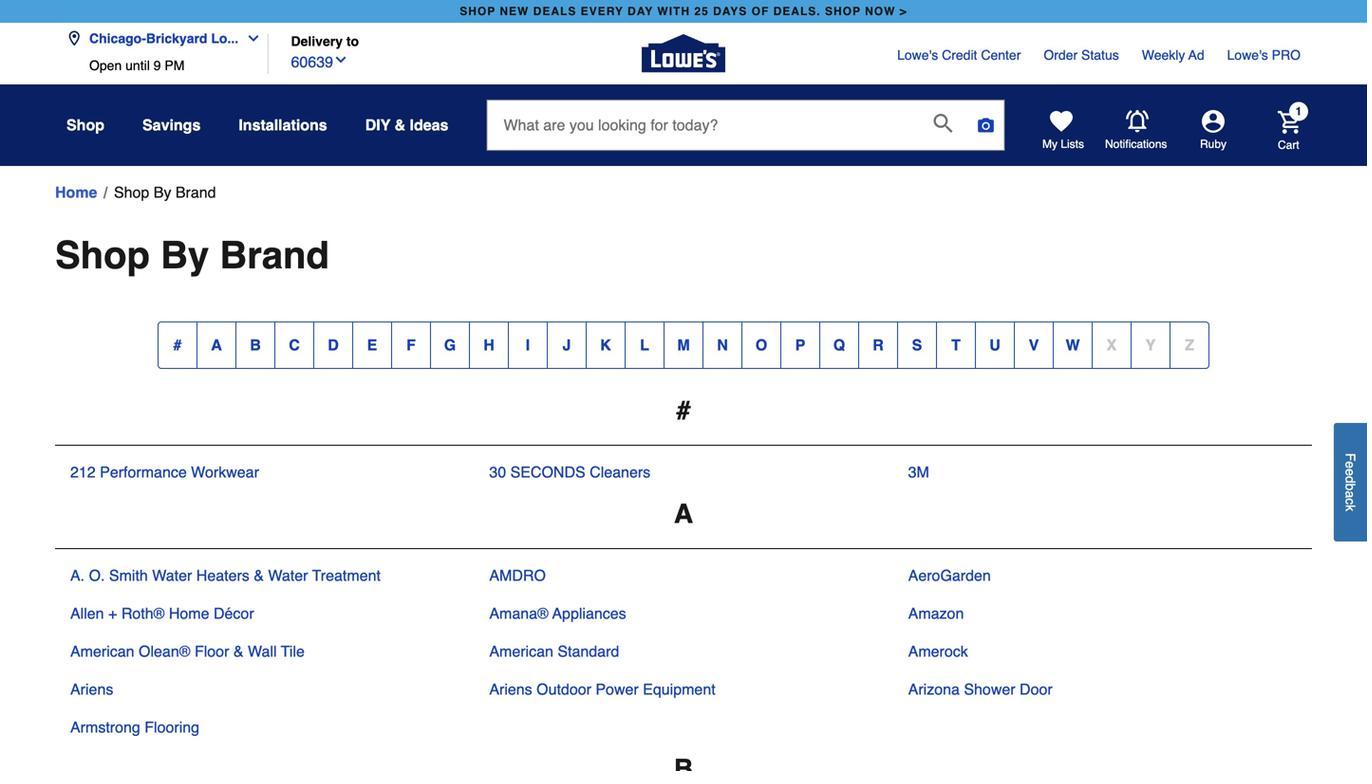 Task type: locate. For each thing, give the bounding box(es) containing it.
shop left the new
[[460, 5, 496, 18]]

ariens outdoor power equipment link
[[489, 679, 716, 702]]

r link
[[859, 323, 897, 368]]

1 lowe's from the left
[[897, 47, 938, 63]]

0 horizontal spatial brand
[[176, 184, 216, 201]]

shower
[[964, 681, 1016, 699]]

1 horizontal spatial a
[[674, 499, 693, 530]]

now
[[865, 5, 896, 18]]

0 vertical spatial brand
[[176, 184, 216, 201]]

lowe's home improvement cart image
[[1278, 111, 1301, 134]]

& right heaters
[[254, 567, 264, 585]]

1 horizontal spatial lowe's
[[1227, 47, 1268, 63]]

savings button
[[142, 108, 201, 142]]

delivery
[[291, 34, 343, 49]]

w link
[[1054, 323, 1092, 368]]

0 horizontal spatial &
[[233, 643, 244, 661]]

american for american olean® floor & wall tile
[[70, 643, 134, 661]]

lowe's home improvement notification center image
[[1126, 110, 1149, 133]]

e up d
[[1343, 462, 1358, 469]]

1 horizontal spatial f
[[1343, 454, 1358, 462]]

armstrong
[[70, 719, 140, 737]]

amana®
[[489, 605, 549, 623]]

1 vertical spatial f
[[1343, 454, 1358, 462]]

olean®
[[139, 643, 190, 661]]

chicago-
[[89, 31, 146, 46]]

0 vertical spatial a
[[211, 337, 222, 354]]

1 horizontal spatial brand
[[220, 234, 329, 277]]

ruby button
[[1168, 110, 1259, 152]]

2 ariens from the left
[[489, 681, 532, 699]]

my
[[1043, 138, 1058, 151]]

to
[[346, 34, 359, 49]]

water up allen + roth® home décor
[[152, 567, 192, 585]]

1 vertical spatial #
[[676, 396, 691, 426]]

ariens for ariens outdoor power equipment
[[489, 681, 532, 699]]

1 vertical spatial by
[[161, 234, 209, 277]]

f up d
[[1343, 454, 1358, 462]]

1 horizontal spatial american
[[489, 643, 553, 661]]

décor
[[214, 605, 254, 623]]

new
[[500, 5, 529, 18]]

2 lowe's from the left
[[1227, 47, 1268, 63]]

american down amana®
[[489, 643, 553, 661]]

american down the +
[[70, 643, 134, 661]]

0 vertical spatial home
[[55, 184, 97, 201]]

ad
[[1189, 47, 1205, 63]]

brand up b
[[220, 234, 329, 277]]

chicago-brickyard lo... button
[[66, 19, 269, 58]]

installations button
[[239, 108, 327, 142]]

ariens outdoor power equipment
[[489, 681, 716, 699]]

1 horizontal spatial water
[[268, 567, 308, 585]]

0 vertical spatial &
[[395, 116, 406, 134]]

+
[[108, 605, 117, 623]]

american olean® floor & wall tile link
[[70, 641, 305, 664]]

lowe's left credit
[[897, 47, 938, 63]]

allen + roth® home décor
[[70, 605, 254, 623]]

0 horizontal spatial home
[[55, 184, 97, 201]]

Search Query text field
[[488, 101, 919, 150]]

shop down open
[[66, 116, 104, 134]]

ariens up armstrong
[[70, 681, 113, 699]]

2 horizontal spatial &
[[395, 116, 406, 134]]

0 horizontal spatial water
[[152, 567, 192, 585]]

shop by brand down "savings" button
[[114, 184, 216, 201]]

amdro link
[[489, 565, 546, 588]]

1 vertical spatial &
[[254, 567, 264, 585]]

0 vertical spatial #
[[173, 337, 182, 354]]

order
[[1044, 47, 1078, 63]]

0 horizontal spatial #
[[173, 337, 182, 354]]

& right diy
[[395, 116, 406, 134]]

30 seconds cleaners
[[489, 464, 651, 481]]

american
[[70, 643, 134, 661], [489, 643, 553, 661]]

h link
[[470, 323, 508, 368]]

# down m link
[[676, 396, 691, 426]]

0 vertical spatial f
[[407, 337, 416, 354]]

0 horizontal spatial ariens
[[70, 681, 113, 699]]

ariens
[[70, 681, 113, 699], [489, 681, 532, 699]]

lowe's left pro
[[1227, 47, 1268, 63]]

p
[[795, 337, 806, 354]]

home up 'american olean® floor & wall tile'
[[169, 605, 209, 623]]

amazon
[[908, 605, 964, 623]]

search image
[[934, 114, 953, 133]]

0 vertical spatial shop by brand
[[114, 184, 216, 201]]

shop by brand down the shop by brand link
[[55, 234, 329, 277]]

lowe's pro
[[1227, 47, 1301, 63]]

performance
[[100, 464, 187, 481]]

2 american from the left
[[489, 643, 553, 661]]

f right "e"
[[407, 337, 416, 354]]

aerogarden
[[908, 567, 991, 585]]

brand
[[176, 184, 216, 201], [220, 234, 329, 277]]

by
[[154, 184, 171, 201], [161, 234, 209, 277]]

water left treatment
[[268, 567, 308, 585]]

ideas
[[410, 116, 449, 134]]

equipment
[[643, 681, 716, 699]]

water
[[152, 567, 192, 585], [268, 567, 308, 585]]

c
[[1343, 499, 1358, 505]]

q
[[833, 337, 845, 354]]

every
[[581, 5, 624, 18]]

1 vertical spatial brand
[[220, 234, 329, 277]]

0 vertical spatial shop
[[66, 116, 104, 134]]

1 horizontal spatial home
[[169, 605, 209, 623]]

h
[[484, 337, 494, 354]]

armstrong flooring
[[70, 719, 199, 737]]

lowe's for lowe's credit center
[[897, 47, 938, 63]]

credit
[[942, 47, 977, 63]]

1 vertical spatial a
[[674, 499, 693, 530]]

& left 'wall' at bottom left
[[233, 643, 244, 661]]

c
[[289, 337, 300, 354]]

e
[[367, 337, 377, 354]]

1 american from the left
[[70, 643, 134, 661]]

home down shop button
[[55, 184, 97, 201]]

0 horizontal spatial lowe's
[[897, 47, 938, 63]]

60639 button
[[291, 49, 348, 74]]

1 horizontal spatial shop
[[825, 5, 861, 18]]

wall
[[248, 643, 277, 661]]

american standard
[[489, 643, 619, 661]]

t
[[952, 337, 961, 354]]

american standard link
[[489, 641, 619, 664]]

2 water from the left
[[268, 567, 308, 585]]

lowe's
[[897, 47, 938, 63], [1227, 47, 1268, 63]]

0 horizontal spatial f
[[407, 337, 416, 354]]

2 e from the top
[[1343, 469, 1358, 476]]

0 horizontal spatial shop
[[460, 5, 496, 18]]

1 horizontal spatial #
[[676, 396, 691, 426]]

camera image
[[977, 116, 996, 135]]

shop left now
[[825, 5, 861, 18]]

# left a link
[[173, 337, 182, 354]]

a link
[[198, 323, 235, 368]]

0 vertical spatial by
[[154, 184, 171, 201]]

shop right home link
[[114, 184, 149, 201]]

1 ariens from the left
[[70, 681, 113, 699]]

until
[[125, 58, 150, 73]]

1 horizontal spatial ariens
[[489, 681, 532, 699]]

None search field
[[487, 100, 1005, 168]]

power
[[596, 681, 639, 699]]

by down the shop by brand link
[[161, 234, 209, 277]]

deals
[[533, 5, 577, 18]]

weekly ad link
[[1142, 46, 1205, 65]]

brand down "savings" button
[[176, 184, 216, 201]]

r
[[873, 337, 884, 354]]

location image
[[66, 31, 82, 46]]

shop down home link
[[55, 234, 150, 277]]

shop by brand
[[114, 184, 216, 201], [55, 234, 329, 277]]

f inside button
[[1343, 454, 1358, 462]]

e up b
[[1343, 469, 1358, 476]]

j
[[563, 337, 571, 354]]

f e e d b a c k
[[1343, 454, 1358, 512]]

0 horizontal spatial american
[[70, 643, 134, 661]]

status
[[1082, 47, 1119, 63]]

by down "savings" button
[[154, 184, 171, 201]]

american olean® floor & wall tile
[[70, 643, 305, 661]]

ariens left outdoor
[[489, 681, 532, 699]]

arizona shower door link
[[908, 679, 1053, 702]]



Task type: vqa. For each thing, say whether or not it's contained in the screenshot.
2nd Pdf from left
no



Task type: describe. For each thing, give the bounding box(es) containing it.
s link
[[898, 323, 936, 368]]

shop by brand link
[[114, 181, 216, 204]]

amana® appliances link
[[489, 603, 626, 626]]

k
[[1343, 505, 1358, 512]]

212 performance workwear
[[70, 464, 259, 481]]

1 vertical spatial home
[[169, 605, 209, 623]]

allen
[[70, 605, 104, 623]]

b link
[[236, 323, 274, 368]]

0 horizontal spatial a
[[211, 337, 222, 354]]

shop button
[[66, 108, 104, 142]]

center
[[981, 47, 1021, 63]]

p link
[[781, 323, 819, 368]]

allen + roth® home décor link
[[70, 603, 254, 626]]

d link
[[314, 323, 352, 368]]

j link
[[548, 323, 586, 368]]

3m
[[908, 464, 929, 481]]

1 horizontal spatial &
[[254, 567, 264, 585]]

shop new deals every day with 25 days of deals. shop now >
[[460, 5, 908, 18]]

open until 9 pm
[[89, 58, 185, 73]]

lowe's home improvement lists image
[[1050, 110, 1073, 133]]

floor
[[195, 643, 229, 661]]

u link
[[976, 323, 1014, 368]]

order status link
[[1044, 46, 1119, 65]]

f e e d b a c k button
[[1334, 423, 1367, 542]]

outdoor
[[537, 681, 591, 699]]

f for f
[[407, 337, 416, 354]]

2 vertical spatial shop
[[55, 234, 150, 277]]

lists
[[1061, 138, 1084, 151]]

9
[[154, 58, 161, 73]]

m link
[[665, 323, 703, 368]]

o.
[[89, 567, 105, 585]]

diy & ideas
[[365, 116, 449, 134]]

roth®
[[121, 605, 165, 623]]

g
[[444, 337, 456, 354]]

order status
[[1044, 47, 1119, 63]]

chevron down image
[[333, 52, 348, 67]]

chicago-brickyard lo...
[[89, 31, 238, 46]]

t link
[[937, 323, 975, 368]]

30
[[489, 464, 506, 481]]

american for american standard
[[489, 643, 553, 661]]

tile
[[281, 643, 305, 661]]

deals.
[[774, 5, 821, 18]]

k
[[600, 337, 611, 354]]

brand inside the shop by brand link
[[176, 184, 216, 201]]

amazon link
[[908, 603, 964, 626]]

n
[[717, 337, 728, 354]]

n link
[[704, 323, 742, 368]]

brickyard
[[146, 31, 207, 46]]

30 seconds cleaners link
[[489, 461, 651, 484]]

f for f e e d b a c k
[[1343, 454, 1358, 462]]

amana® appliances
[[489, 605, 626, 623]]

flooring
[[145, 719, 199, 737]]

o
[[756, 337, 767, 354]]

1 vertical spatial shop
[[114, 184, 149, 201]]

amdro
[[489, 567, 546, 585]]

v
[[1029, 337, 1039, 354]]

aerogarden link
[[908, 565, 991, 588]]

d
[[328, 337, 339, 354]]

appliances
[[552, 605, 626, 623]]

delivery to
[[291, 34, 359, 49]]

1 vertical spatial shop by brand
[[55, 234, 329, 277]]

lowe's pro link
[[1227, 46, 1301, 65]]

weekly ad
[[1142, 47, 1205, 63]]

home link
[[55, 181, 97, 204]]

b
[[250, 337, 261, 354]]

m
[[677, 337, 690, 354]]

diy
[[365, 116, 390, 134]]

1 e from the top
[[1343, 462, 1358, 469]]

workwear
[[191, 464, 259, 481]]

ariens for ariens
[[70, 681, 113, 699]]

notifications
[[1105, 138, 1167, 151]]

days
[[713, 5, 748, 18]]

k link
[[587, 323, 625, 368]]

open
[[89, 58, 122, 73]]

212
[[70, 464, 96, 481]]

treatment
[[312, 567, 381, 585]]

2 vertical spatial &
[[233, 643, 244, 661]]

lowe's for lowe's pro
[[1227, 47, 1268, 63]]

1 water from the left
[[152, 567, 192, 585]]

pro
[[1272, 47, 1301, 63]]

>
[[900, 5, 908, 18]]

2 shop from the left
[[825, 5, 861, 18]]

1 shop from the left
[[460, 5, 496, 18]]

of
[[752, 5, 769, 18]]

l link
[[626, 323, 664, 368]]

25
[[694, 5, 709, 18]]

d
[[1343, 476, 1358, 484]]

e link
[[353, 323, 391, 368]]

w
[[1066, 337, 1080, 354]]

chevron down image
[[238, 31, 261, 46]]

c link
[[275, 323, 313, 368]]

& inside button
[[395, 116, 406, 134]]

lowe's home improvement logo image
[[642, 12, 725, 95]]

o link
[[743, 323, 781, 368]]

b
[[1343, 484, 1358, 491]]

v link
[[1015, 323, 1053, 368]]

standard
[[558, 643, 619, 661]]

seconds
[[510, 464, 586, 481]]

installations
[[239, 116, 327, 134]]



